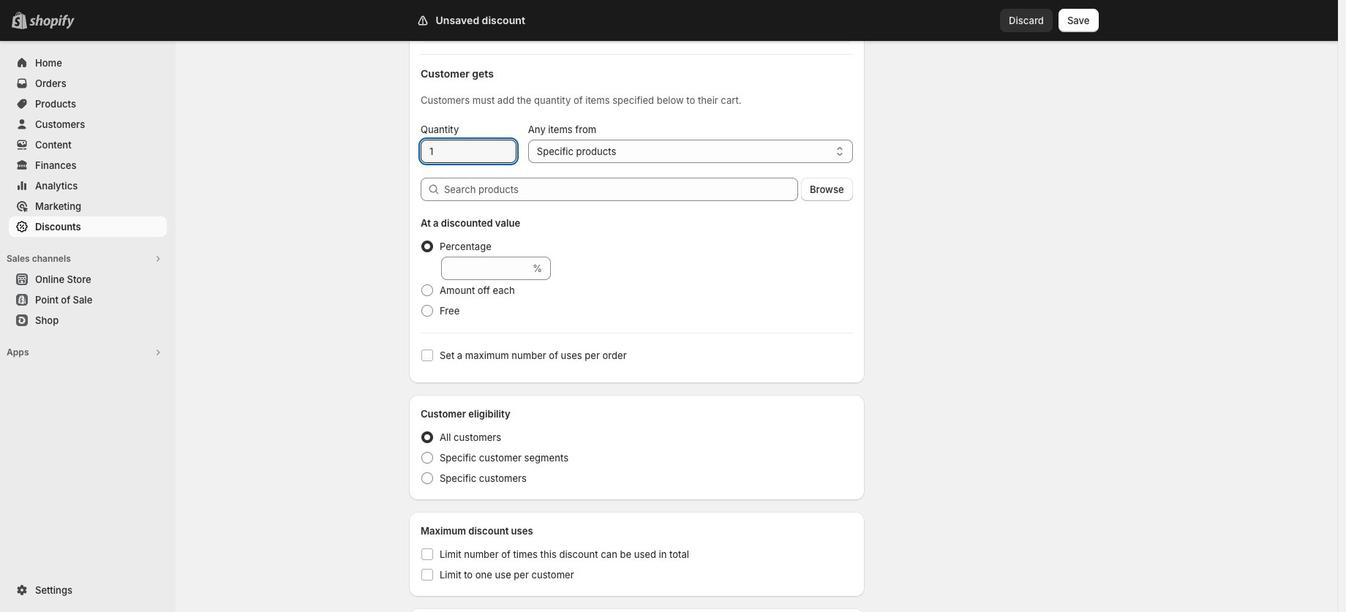 Task type: locate. For each thing, give the bounding box(es) containing it.
Search products text field
[[444, 178, 798, 201]]

None text field
[[441, 257, 530, 280]]

shopify image
[[29, 15, 75, 29]]

None text field
[[421, 140, 516, 163]]



Task type: vqa. For each thing, say whether or not it's contained in the screenshot.
Shopify image
yes



